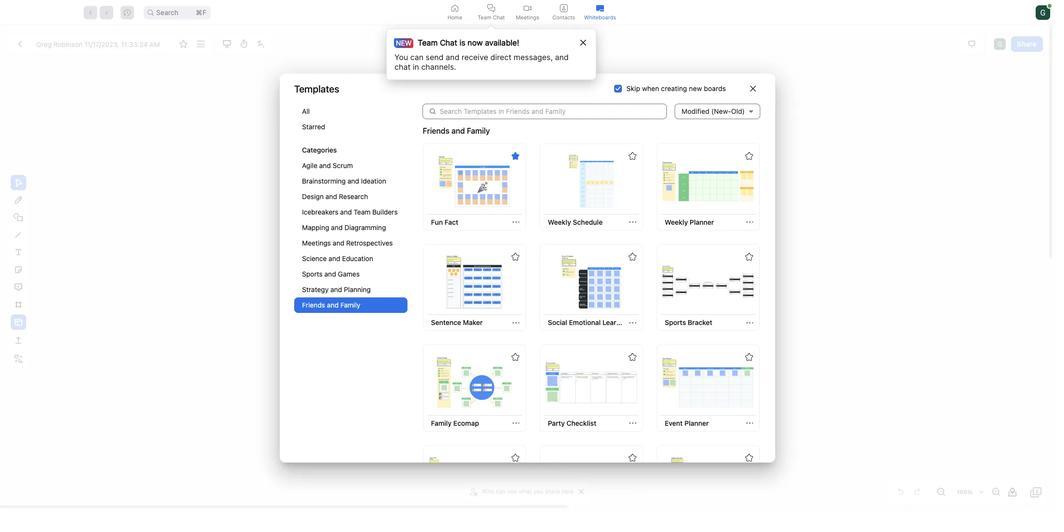 Task type: vqa. For each thing, say whether or not it's contained in the screenshot.
tab list containing Home
yes



Task type: locate. For each thing, give the bounding box(es) containing it.
team
[[478, 14, 492, 21], [418, 38, 438, 47]]

and right the messages,
[[555, 52, 569, 62]]

chat left is
[[440, 38, 458, 47]]

1 horizontal spatial chat
[[493, 14, 505, 21]]

team chat is now available! element
[[398, 37, 520, 48]]

team chat image
[[488, 4, 496, 12]]

channels.
[[422, 62, 456, 72]]

tooltip
[[387, 25, 597, 80]]

online image
[[1049, 4, 1052, 8], [1049, 4, 1052, 8]]

magnifier image
[[148, 9, 153, 15], [148, 9, 153, 15]]

team inside button
[[478, 14, 492, 21]]

1 vertical spatial chat
[[440, 38, 458, 47]]

1 vertical spatial team
[[418, 38, 438, 47]]

chat down team chat image
[[493, 14, 505, 21]]

contacts button
[[546, 0, 582, 25]]

team chat button
[[473, 0, 510, 25]]

whiteboards button
[[582, 0, 619, 25]]

chat inside button
[[493, 14, 505, 21]]

0 horizontal spatial chat
[[440, 38, 458, 47]]

chat inside team chat is now available! you can send and receive direct messages, and chat in channels.
[[440, 38, 458, 47]]

tooltip containing team chat is now available! you can send and receive direct messages, and chat in channels.
[[387, 25, 597, 80]]

0 horizontal spatial team
[[418, 38, 438, 47]]

you
[[395, 52, 408, 62]]

whiteboard small image
[[597, 4, 604, 12]]

close image
[[581, 40, 586, 46], [581, 40, 586, 46]]

0 horizontal spatial and
[[446, 52, 460, 62]]

and
[[446, 52, 460, 62], [555, 52, 569, 62]]

1 horizontal spatial team
[[478, 14, 492, 21]]

team inside team chat is now available! you can send and receive direct messages, and chat in channels.
[[418, 38, 438, 47]]

is
[[460, 38, 466, 47]]

tab list
[[437, 0, 619, 25]]

home button
[[437, 0, 473, 25]]

receive
[[462, 52, 489, 62]]

avatar image
[[1037, 5, 1051, 20]]

team for team chat is now available! you can send and receive direct messages, and chat in channels.
[[418, 38, 438, 47]]

meetings button
[[510, 0, 546, 25]]

search
[[156, 8, 179, 16]]

available!
[[485, 38, 520, 47]]

0 vertical spatial chat
[[493, 14, 505, 21]]

and down team chat is now available! element
[[446, 52, 460, 62]]

0 vertical spatial team
[[478, 14, 492, 21]]

meetings
[[516, 14, 540, 21]]

team up send
[[418, 38, 438, 47]]

team chat
[[478, 14, 505, 21]]

send
[[426, 52, 444, 62]]

chat
[[395, 62, 411, 72]]

team down team chat icon
[[478, 14, 492, 21]]

home small image
[[451, 4, 459, 12], [451, 4, 459, 12]]

1 horizontal spatial and
[[555, 52, 569, 62]]

chat
[[493, 14, 505, 21], [440, 38, 458, 47]]

video on image
[[524, 4, 532, 12]]



Task type: describe. For each thing, give the bounding box(es) containing it.
now
[[468, 38, 483, 47]]

messages,
[[514, 52, 553, 62]]

whiteboard small image
[[597, 4, 604, 12]]

team chat is now available! you can send and receive direct messages, and chat in channels.
[[395, 38, 569, 72]]

contacts
[[553, 14, 576, 21]]

team for team chat
[[478, 14, 492, 21]]

2 and from the left
[[555, 52, 569, 62]]

home
[[448, 14, 463, 21]]

you can send and receive direct messages, and chat in channels. element
[[395, 52, 579, 72]]

chat for team chat is now available! you can send and receive direct messages, and chat in channels.
[[440, 38, 458, 47]]

⌘f
[[196, 8, 207, 16]]

1 and from the left
[[446, 52, 460, 62]]

whiteboards
[[585, 14, 617, 21]]

tab list containing home
[[437, 0, 619, 25]]

profile contact image
[[560, 4, 568, 12]]

chat for team chat
[[493, 14, 505, 21]]

can
[[411, 52, 424, 62]]

in
[[413, 62, 419, 72]]

video on image
[[524, 4, 532, 12]]

team chat image
[[488, 4, 496, 12]]

profile contact image
[[560, 4, 568, 12]]

direct
[[491, 52, 512, 62]]



